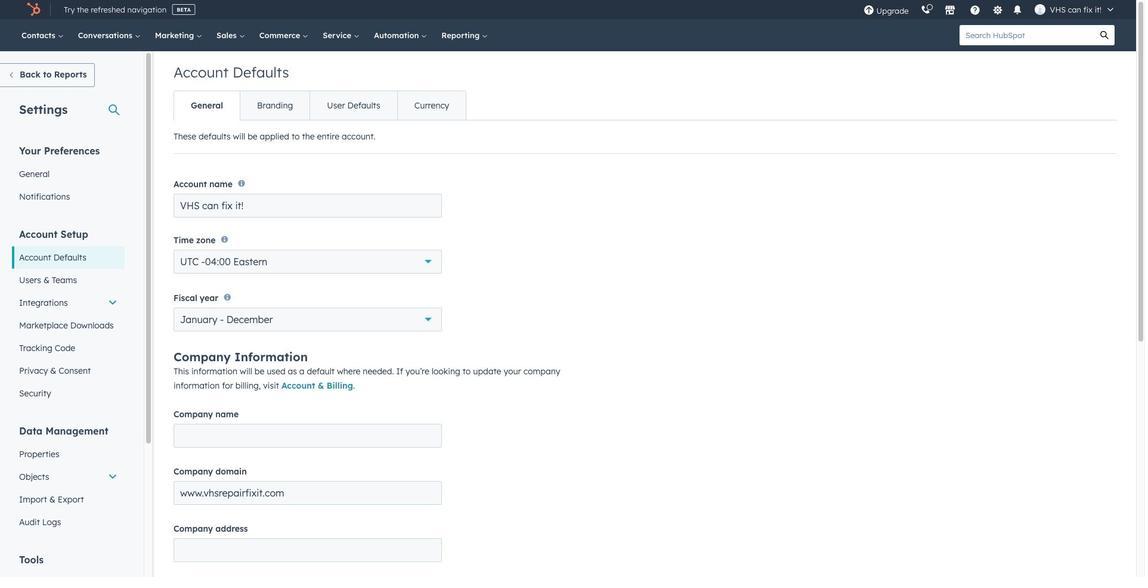 Task type: vqa. For each thing, say whether or not it's contained in the screenshot.
bottom the through
no



Task type: describe. For each thing, give the bounding box(es) containing it.
Search HubSpot search field
[[960, 25, 1095, 45]]

your preferences element
[[12, 144, 125, 208]]

marketplaces image
[[945, 5, 956, 16]]



Task type: locate. For each thing, give the bounding box(es) containing it.
None text field
[[174, 194, 442, 218]]

data management element
[[12, 425, 125, 534]]

menu
[[858, 0, 1123, 19]]

account setup element
[[12, 228, 125, 405]]

jer mill image
[[1035, 4, 1046, 15]]

navigation
[[174, 91, 467, 121]]

None text field
[[174, 424, 442, 448], [174, 482, 442, 506], [174, 539, 442, 563], [174, 424, 442, 448], [174, 482, 442, 506], [174, 539, 442, 563]]



